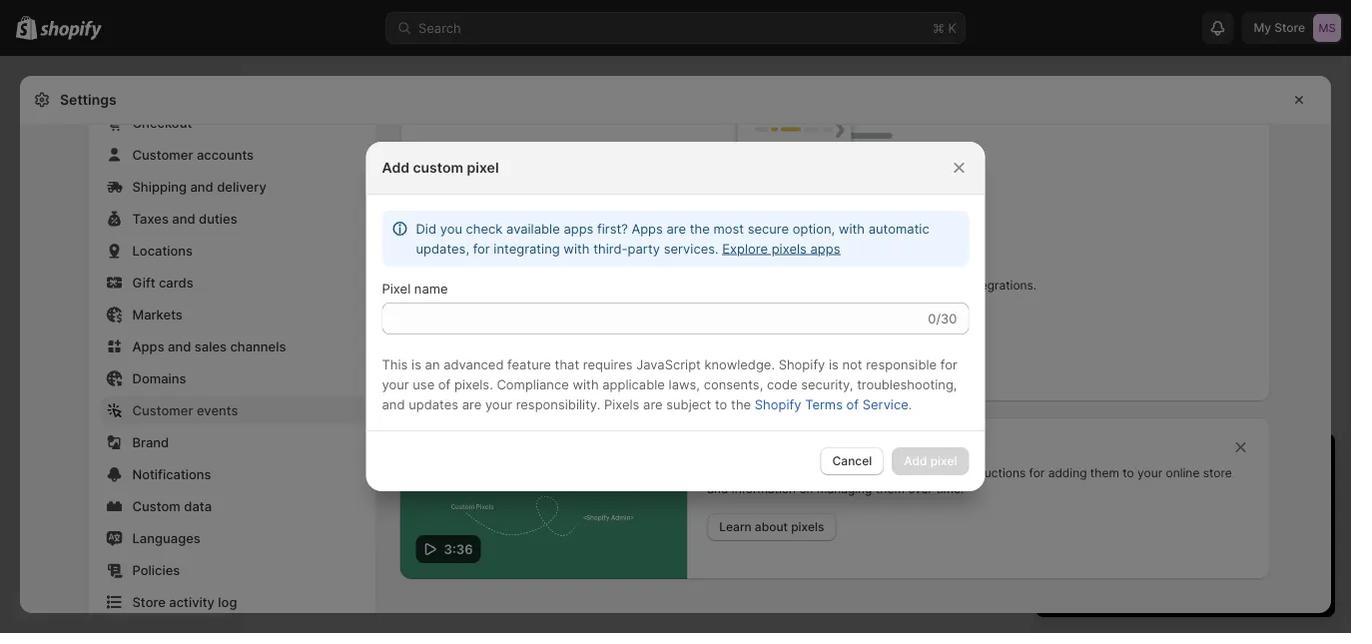 Task type: vqa. For each thing, say whether or not it's contained in the screenshot.
apps and sales channels 'link'
yes



Task type: describe. For each thing, give the bounding box(es) containing it.
out
[[735, 466, 754, 480]]

apps inside did you check available apps first? apps are the most secure option, with automatic updates, for integrating with third-party services.
[[564, 221, 594, 236]]

updates
[[409, 397, 459, 412]]

to inside find out how pixels work, with step-by-step instructions for adding them to your online store and information on managing them over time.
[[1123, 466, 1134, 480]]

instructions
[[960, 466, 1026, 480]]

compliance
[[497, 377, 569, 392]]

shipping and delivery link
[[100, 173, 364, 201]]

with up the manage
[[839, 221, 865, 236]]

shopify inside this is an advanced feature that requires javascript knowledge. shopify is not responsible for your use of pixels. compliance with applicable laws, consents, code security, troubleshooting, and updates are your responsibility. pixels are subject to the
[[779, 357, 825, 372]]

pixel
[[382, 281, 411, 296]]

pixel inside dialog
[[467, 159, 499, 176]]

notifications link
[[100, 461, 364, 488]]

pixels inside add custom pixel dialog
[[772, 241, 807, 256]]

policies
[[132, 562, 180, 578]]

for inside find out how pixels work, with step-by-step instructions for adding them to your online store and information on managing them over time.
[[1029, 466, 1045, 480]]

time.
[[936, 482, 964, 496]]

store activity log
[[132, 594, 237, 610]]

settings dialog
[[20, 0, 1332, 633]]

first?
[[597, 221, 628, 236]]

first
[[1215, 539, 1240, 555]]

store activity log link
[[100, 588, 364, 616]]

trial inside the select a plan to extend your shopify trial for just $1/month for your first 3 months.
[[1282, 519, 1305, 535]]

languages link
[[100, 524, 364, 552]]

just
[[1076, 539, 1099, 555]]

analyze
[[708, 440, 758, 455]]

laws,
[[669, 377, 700, 392]]

gift cards
[[132, 275, 193, 290]]

automatic
[[869, 221, 930, 236]]

consents,
[[704, 377, 763, 392]]

javascript
[[637, 357, 701, 372]]

did
[[416, 221, 437, 236]]

domains
[[132, 371, 186, 386]]

third-
[[594, 241, 628, 256]]

and for apps
[[168, 339, 191, 354]]

taxes and duties link
[[100, 205, 364, 233]]

brand link
[[100, 429, 364, 457]]

cards
[[159, 275, 193, 290]]

add inside button
[[854, 316, 877, 331]]

through
[[775, 278, 819, 293]]

security,
[[801, 377, 854, 392]]

pixel inside button
[[926, 316, 953, 331]]

activity
[[169, 594, 215, 610]]

the inside this is an advanced feature that requires javascript knowledge. shopify is not responsible for your use of pixels. compliance with applicable laws, consents, code security, troubleshooting, and updates are your responsibility. pixels are subject to the
[[731, 397, 751, 412]]

this is where you'll manage your pixels collect customer events through app pixel or custom pixel integrations.
[[634, 253, 1037, 293]]

pixels inside the this is where you'll manage your pixels collect customer events through app pixel or custom pixel integrations.
[[927, 253, 967, 270]]

1 vertical spatial customer
[[761, 440, 821, 455]]

how
[[757, 466, 781, 480]]

you
[[440, 221, 462, 236]]

that
[[555, 357, 580, 372]]

.
[[909, 397, 912, 412]]

subject
[[667, 397, 712, 412]]

languages
[[132, 530, 201, 546]]

⌘
[[933, 20, 945, 35]]

a for select a plan to extend your shopify trial for just $1/month for your first 3 months.
[[1098, 519, 1105, 535]]

store
[[132, 594, 166, 610]]

available
[[507, 221, 560, 236]]

apps and sales channels link
[[100, 333, 364, 361]]

plan for select a plan
[[1198, 576, 1223, 590]]

use
[[413, 377, 435, 392]]

shopify inside the select a plan to extend your shopify trial for just $1/month for your first 3 months.
[[1231, 519, 1278, 535]]

find
[[708, 466, 732, 480]]

custom inside button
[[881, 316, 923, 331]]

pixel left or in the right top of the page
[[847, 278, 873, 293]]

pixels
[[604, 397, 640, 412]]

store
[[1203, 466, 1232, 480]]

for down extend
[[1164, 539, 1181, 555]]

$1/month
[[1102, 539, 1160, 555]]

or
[[877, 278, 888, 293]]

3:36 button
[[400, 418, 688, 579]]

shopify terms of service link
[[755, 397, 909, 412]]

trial inside 3 days left in your trial dropdown button
[[1230, 451, 1266, 475]]

with up step-
[[882, 440, 910, 455]]

shopify terms of service .
[[755, 397, 912, 412]]

search
[[419, 20, 461, 35]]

pixels.
[[454, 377, 493, 392]]

updates,
[[416, 241, 470, 256]]

markets link
[[100, 301, 364, 329]]

taxes and duties
[[132, 211, 237, 226]]

manage
[[836, 253, 890, 270]]

are inside did you check available apps first? apps are the most secure option, with automatic updates, for integrating with third-party services.
[[667, 221, 686, 236]]

custom
[[132, 498, 181, 514]]

your inside dropdown button
[[1183, 451, 1225, 475]]

taxes
[[132, 211, 169, 226]]

over
[[908, 482, 933, 496]]

accounts
[[197, 147, 254, 162]]

data
[[184, 498, 212, 514]]

an
[[425, 357, 440, 372]]

managing
[[817, 482, 872, 496]]

add custom pixel inside button
[[854, 316, 953, 331]]

checkout
[[132, 115, 192, 130]]

did you check available apps first? apps are the most secure option, with automatic updates, for integrating with third-party services.
[[416, 221, 930, 256]]

responsibility.
[[516, 397, 601, 412]]

the inside did you check available apps first? apps are the most secure option, with automatic updates, for integrating with third-party services.
[[690, 221, 710, 236]]

explore for explore pixels apps
[[723, 241, 768, 256]]

status inside add custom pixel dialog
[[382, 211, 969, 267]]

about
[[755, 520, 788, 534]]

notifications
[[132, 467, 211, 482]]

explore pixels apps
[[723, 241, 841, 256]]

is for an
[[412, 357, 421, 372]]

is for where
[[737, 253, 748, 270]]

Pixel name text field
[[382, 303, 924, 335]]

your inside the this is where you'll manage your pixels collect customer events through app pixel or custom pixel integrations.
[[894, 253, 924, 270]]

explore for explore pixel apps
[[718, 316, 761, 331]]

sales
[[195, 339, 227, 354]]

advanced
[[444, 357, 504, 372]]

in
[[1161, 451, 1178, 475]]

3:36
[[444, 541, 473, 557]]

knowledge.
[[705, 357, 775, 372]]

plan for select a plan to extend your shopify trial for just $1/month for your first 3 months.
[[1109, 519, 1135, 535]]

this for an
[[382, 357, 408, 372]]

3 days left in your trial button
[[1036, 434, 1336, 475]]

customer events
[[132, 403, 238, 418]]

learn about pixels link
[[708, 513, 837, 541]]

k
[[949, 20, 957, 35]]

pixels right about
[[791, 520, 825, 534]]

shipping
[[132, 179, 187, 194]]

applicable
[[603, 377, 665, 392]]

your left use
[[382, 377, 409, 392]]

of inside this is an advanced feature that requires javascript knowledge. shopify is not responsible for your use of pixels. compliance with applicable laws, consents, code security, troubleshooting, and updates are your responsibility. pixels are subject to the
[[438, 377, 451, 392]]



Task type: locate. For each thing, give the bounding box(es) containing it.
for left just
[[1056, 539, 1073, 555]]

1 horizontal spatial trial
[[1282, 519, 1305, 535]]

0 horizontal spatial add
[[382, 159, 410, 176]]

for inside did you check available apps first? apps are the most secure option, with automatic updates, for integrating with third-party services.
[[473, 241, 490, 256]]

collect
[[634, 278, 674, 293]]

custom right or in the right top of the page
[[892, 278, 934, 293]]

pixels down automatic
[[927, 253, 967, 270]]

add custom pixel up you
[[382, 159, 499, 176]]

select a plan link
[[1056, 569, 1316, 597]]

and down customer accounts
[[190, 179, 214, 194]]

with up managing
[[854, 466, 879, 480]]

2 vertical spatial to
[[1139, 519, 1151, 535]]

this inside the this is where you'll manage your pixels collect customer events through app pixel or custom pixel integrations.
[[704, 253, 733, 270]]

2 vertical spatial shopify
[[1231, 519, 1278, 535]]

1 vertical spatial explore
[[718, 316, 761, 331]]

for up troubleshooting,
[[941, 357, 958, 372]]

0 vertical spatial plan
[[1109, 519, 1135, 535]]

your down pixels.
[[485, 397, 512, 412]]

0 horizontal spatial apps
[[132, 339, 164, 354]]

1 customer from the top
[[132, 147, 193, 162]]

brand
[[132, 435, 169, 450]]

and inside this is an advanced feature that requires javascript knowledge. shopify is not responsible for your use of pixels. compliance with applicable laws, consents, code security, troubleshooting, and updates are your responsibility. pixels are subject to the
[[382, 397, 405, 412]]

apps inside settings 'dialog'
[[132, 339, 164, 354]]

1 horizontal spatial plan
[[1198, 576, 1223, 590]]

1 vertical spatial 3
[[1243, 539, 1251, 555]]

them down step-
[[876, 482, 905, 496]]

this
[[704, 253, 733, 270], [382, 357, 408, 372]]

1 vertical spatial add custom pixel
[[854, 316, 953, 331]]

select inside the select a plan to extend your shopify trial for just $1/month for your first 3 months.
[[1056, 519, 1094, 535]]

this for where
[[704, 253, 733, 270]]

work,
[[820, 466, 851, 480]]

is left an
[[412, 357, 421, 372]]

with down that
[[573, 377, 599, 392]]

1 vertical spatial this
[[382, 357, 408, 372]]

0 horizontal spatial them
[[876, 482, 905, 496]]

0 horizontal spatial events
[[197, 403, 238, 418]]

0 horizontal spatial of
[[438, 377, 451, 392]]

of right use
[[438, 377, 451, 392]]

1 vertical spatial plan
[[1198, 576, 1223, 590]]

2 vertical spatial apps
[[794, 316, 822, 331]]

are down applicable
[[643, 397, 663, 412]]

2 customer from the top
[[132, 403, 193, 418]]

1 horizontal spatial a
[[1188, 576, 1195, 590]]

0 vertical spatial 3
[[1056, 451, 1069, 475]]

1 horizontal spatial of
[[847, 397, 859, 412]]

customer inside the this is where you'll manage your pixels collect customer events through app pixel or custom pixel integrations.
[[677, 278, 730, 293]]

customer for customer events
[[132, 403, 193, 418]]

your right in
[[1183, 451, 1225, 475]]

not
[[843, 357, 863, 372]]

and for taxes
[[172, 211, 195, 226]]

trial right online
[[1230, 451, 1266, 475]]

the
[[690, 221, 710, 236], [731, 397, 751, 412]]

0 vertical spatial this
[[704, 253, 733, 270]]

of right 'terms'
[[847, 397, 859, 412]]

2 horizontal spatial are
[[667, 221, 686, 236]]

customer up how
[[761, 440, 821, 455]]

1 horizontal spatial add
[[854, 316, 877, 331]]

1 horizontal spatial this
[[704, 253, 733, 270]]

apps left first?
[[564, 221, 594, 236]]

1 vertical spatial apps
[[132, 339, 164, 354]]

pixel up responsible
[[926, 316, 953, 331]]

1 vertical spatial customer
[[132, 403, 193, 418]]

plan inside the select a plan to extend your shopify trial for just $1/month for your first 3 months.
[[1109, 519, 1135, 535]]

troubleshooting,
[[857, 377, 957, 392]]

your left first
[[1185, 539, 1212, 555]]

integrating
[[494, 241, 560, 256]]

your inside find out how pixels work, with step-by-step instructions for adding them to your online store and information on managing them over time.
[[1138, 466, 1163, 480]]

0 vertical spatial add custom pixel
[[382, 159, 499, 176]]

1 vertical spatial them
[[876, 482, 905, 496]]

explore inside add custom pixel dialog
[[723, 241, 768, 256]]

explore pixel apps link
[[706, 310, 834, 338]]

0 horizontal spatial plan
[[1109, 519, 1135, 535]]

a down the select a plan to extend your shopify trial for just $1/month for your first 3 months.
[[1188, 576, 1195, 590]]

status
[[382, 211, 969, 267]]

0 horizontal spatial add custom pixel
[[382, 159, 499, 176]]

locations
[[132, 243, 193, 258]]

to inside this is an advanced feature that requires javascript knowledge. shopify is not responsible for your use of pixels. compliance with applicable laws, consents, code security, troubleshooting, and updates are your responsibility. pixels are subject to the
[[715, 397, 728, 412]]

to inside the select a plan to extend your shopify trial for just $1/month for your first 3 months.
[[1139, 519, 1151, 535]]

them
[[1091, 466, 1120, 480], [876, 482, 905, 496]]

customer accounts
[[132, 147, 254, 162]]

a up just
[[1098, 519, 1105, 535]]

step
[[932, 466, 956, 480]]

⌘ k
[[933, 20, 957, 35]]

1 vertical spatial shopify
[[755, 397, 802, 412]]

this inside this is an advanced feature that requires javascript knowledge. shopify is not responsible for your use of pixels. compliance with applicable laws, consents, code security, troubleshooting, and updates are your responsibility. pixels are subject to the
[[382, 357, 408, 372]]

pixel left integrations.
[[937, 278, 963, 293]]

1 horizontal spatial add custom pixel
[[854, 316, 953, 331]]

select inside 'select a plan' link
[[1149, 576, 1185, 590]]

1 vertical spatial custom
[[892, 278, 934, 293]]

to down consents, on the bottom of page
[[715, 397, 728, 412]]

your left online
[[1138, 466, 1163, 480]]

plan up $1/month
[[1109, 519, 1135, 535]]

this left an
[[382, 357, 408, 372]]

3 right first
[[1243, 539, 1251, 555]]

2 vertical spatial custom
[[881, 316, 923, 331]]

and down find at the bottom right of page
[[708, 482, 729, 496]]

cancel button
[[821, 448, 884, 475]]

events inside the this is where you'll manage your pixels collect customer events through app pixel or custom pixel integrations.
[[734, 278, 771, 293]]

events down domains link
[[197, 403, 238, 418]]

shopify up code
[[779, 357, 825, 372]]

secure
[[748, 221, 789, 236]]

select up just
[[1056, 519, 1094, 535]]

option,
[[793, 221, 835, 236]]

0 horizontal spatial customer
[[677, 278, 730, 293]]

1 vertical spatial the
[[731, 397, 751, 412]]

explore
[[723, 241, 768, 256], [718, 316, 761, 331]]

0 vertical spatial of
[[438, 377, 451, 392]]

1 horizontal spatial apps
[[632, 221, 663, 236]]

explore inside settings 'dialog'
[[718, 316, 761, 331]]

0 vertical spatial customer
[[677, 278, 730, 293]]

pixel down through
[[764, 316, 791, 331]]

add
[[382, 159, 410, 176], [854, 316, 877, 331]]

1 horizontal spatial 3
[[1243, 539, 1251, 555]]

1 vertical spatial to
[[1123, 466, 1134, 480]]

shopify
[[779, 357, 825, 372], [755, 397, 802, 412], [1231, 519, 1278, 535]]

customer
[[677, 278, 730, 293], [761, 440, 821, 455]]

select for select a plan to extend your shopify trial for just $1/month for your first 3 months.
[[1056, 519, 1094, 535]]

is
[[737, 253, 748, 270], [412, 357, 421, 372], [829, 357, 839, 372]]

1 horizontal spatial the
[[731, 397, 751, 412]]

customer for customer accounts
[[132, 147, 193, 162]]

are up services.
[[667, 221, 686, 236]]

select a plan
[[1149, 576, 1223, 590]]

add inside dialog
[[382, 159, 410, 176]]

add custom pixel button
[[842, 310, 965, 338]]

plan
[[1109, 519, 1135, 535], [1198, 576, 1223, 590]]

1 horizontal spatial customer
[[761, 440, 821, 455]]

to right days
[[1123, 466, 1134, 480]]

status containing did you check available apps first? apps are the most secure option, with automatic updates, for integrating with third-party services.
[[382, 211, 969, 267]]

and right taxes
[[172, 211, 195, 226]]

1 vertical spatial trial
[[1282, 519, 1305, 535]]

2 horizontal spatial is
[[829, 357, 839, 372]]

explore pixels apps link
[[723, 241, 841, 256]]

apps for explore pixel apps
[[794, 316, 822, 331]]

adding
[[1049, 466, 1087, 480]]

learn about pixels
[[719, 520, 825, 534]]

gift
[[132, 275, 155, 290]]

0 horizontal spatial trial
[[1230, 451, 1266, 475]]

of
[[438, 377, 451, 392], [847, 397, 859, 412]]

pixel up check
[[467, 159, 499, 176]]

apps and sales channels
[[132, 339, 286, 354]]

the up services.
[[690, 221, 710, 236]]

events down where
[[734, 278, 771, 293]]

1 horizontal spatial select
[[1149, 576, 1185, 590]]

service
[[863, 397, 909, 412]]

0 vertical spatial apps
[[632, 221, 663, 236]]

0 vertical spatial custom
[[413, 159, 464, 176]]

0 vertical spatial explore
[[723, 241, 768, 256]]

policies link
[[100, 556, 364, 584]]

are
[[667, 221, 686, 236], [462, 397, 482, 412], [643, 397, 663, 412]]

0 vertical spatial shopify
[[779, 357, 825, 372]]

shopify up months.
[[1231, 519, 1278, 535]]

add custom pixel up responsible
[[854, 316, 953, 331]]

customer down services.
[[677, 278, 730, 293]]

1 vertical spatial add
[[854, 316, 877, 331]]

select for select a plan
[[1149, 576, 1185, 590]]

apps down option,
[[811, 241, 841, 256]]

pixels down secure
[[772, 241, 807, 256]]

1 horizontal spatial events
[[734, 278, 771, 293]]

customer down checkout
[[132, 147, 193, 162]]

2 horizontal spatial to
[[1139, 519, 1151, 535]]

explore up knowledge.
[[718, 316, 761, 331]]

0 vertical spatial the
[[690, 221, 710, 236]]

is left not
[[829, 357, 839, 372]]

1 horizontal spatial is
[[737, 253, 748, 270]]

customer down domains
[[132, 403, 193, 418]]

trial up months.
[[1282, 519, 1305, 535]]

0 vertical spatial to
[[715, 397, 728, 412]]

by-
[[912, 466, 932, 480]]

apps
[[564, 221, 594, 236], [811, 241, 841, 256], [794, 316, 822, 331]]

0 horizontal spatial is
[[412, 357, 421, 372]]

extend
[[1155, 519, 1197, 535]]

custom inside dialog
[[413, 159, 464, 176]]

0 horizontal spatial to
[[715, 397, 728, 412]]

them left left
[[1091, 466, 1120, 480]]

0 vertical spatial events
[[734, 278, 771, 293]]

to up $1/month
[[1139, 519, 1151, 535]]

0 horizontal spatial are
[[462, 397, 482, 412]]

gift cards link
[[100, 269, 364, 297]]

3 days left in your trial
[[1056, 451, 1266, 475]]

app
[[822, 278, 844, 293]]

0 horizontal spatial the
[[690, 221, 710, 236]]

with inside find out how pixels work, with step-by-step instructions for adding them to your online store and information on managing them over time.
[[854, 466, 879, 480]]

pixels inside find out how pixels work, with step-by-step instructions for adding them to your online store and information on managing them over time.
[[784, 466, 817, 480]]

apps down through
[[794, 316, 822, 331]]

your
[[894, 253, 924, 270], [382, 377, 409, 392], [485, 397, 512, 412], [1183, 451, 1225, 475], [1138, 466, 1163, 480], [1200, 519, 1228, 535], [1185, 539, 1212, 555]]

and for shipping
[[190, 179, 214, 194]]

explore down most at the right of the page
[[723, 241, 768, 256]]

select down the select a plan to extend your shopify trial for just $1/month for your first 3 months.
[[1149, 576, 1185, 590]]

on
[[800, 482, 814, 496]]

custom up did
[[413, 159, 464, 176]]

3 inside dropdown button
[[1056, 451, 1069, 475]]

party
[[628, 241, 660, 256]]

1 vertical spatial of
[[847, 397, 859, 412]]

1 vertical spatial select
[[1149, 576, 1185, 590]]

apps up party
[[632, 221, 663, 236]]

behavior
[[824, 440, 879, 455]]

and inside find out how pixels work, with step-by-step instructions for adding them to your online store and information on managing them over time.
[[708, 482, 729, 496]]

pixels up on at the right bottom of page
[[784, 466, 817, 480]]

apps inside did you check available apps first? apps are the most secure option, with automatic updates, for integrating with third-party services.
[[632, 221, 663, 236]]

0 horizontal spatial this
[[382, 357, 408, 372]]

left
[[1125, 451, 1156, 475]]

to
[[715, 397, 728, 412], [1123, 466, 1134, 480], [1139, 519, 1151, 535]]

markets
[[132, 307, 183, 322]]

0 vertical spatial apps
[[564, 221, 594, 236]]

apps for explore pixels apps
[[811, 241, 841, 256]]

custom data link
[[100, 492, 364, 520]]

1 vertical spatial a
[[1188, 576, 1195, 590]]

pixels up by-
[[913, 440, 950, 455]]

with left third-
[[564, 241, 590, 256]]

with
[[839, 221, 865, 236], [564, 241, 590, 256], [573, 377, 599, 392], [882, 440, 910, 455], [854, 466, 879, 480]]

shopify image
[[40, 20, 102, 40]]

shipping and delivery
[[132, 179, 266, 194]]

pixels
[[772, 241, 807, 256], [927, 253, 967, 270], [913, 440, 950, 455], [784, 466, 817, 480], [791, 520, 825, 534]]

0 horizontal spatial 3
[[1056, 451, 1069, 475]]

customer accounts link
[[100, 141, 364, 169]]

custom up responsible
[[881, 316, 923, 331]]

3 days left in your trial element
[[1036, 485, 1336, 617]]

3 inside the select a plan to extend your shopify trial for just $1/month for your first 3 months.
[[1243, 539, 1251, 555]]

events
[[734, 278, 771, 293], [197, 403, 238, 418]]

0 vertical spatial a
[[1098, 519, 1105, 535]]

is inside the this is where you'll manage your pixels collect customer events through app pixel or custom pixel integrations.
[[737, 253, 748, 270]]

and left updates
[[382, 397, 405, 412]]

apps down markets
[[132, 339, 164, 354]]

learn
[[719, 520, 752, 534]]

trial
[[1230, 451, 1266, 475], [1282, 519, 1305, 535]]

and left sales
[[168, 339, 191, 354]]

are down pixels.
[[462, 397, 482, 412]]

for down check
[[473, 241, 490, 256]]

analyze customer behavior with pixels
[[708, 440, 950, 455]]

0 horizontal spatial select
[[1056, 519, 1094, 535]]

3 left days
[[1056, 451, 1069, 475]]

the down consents, on the bottom of page
[[731, 397, 751, 412]]

for left adding
[[1029, 466, 1045, 480]]

your down automatic
[[894, 253, 924, 270]]

terms
[[805, 397, 843, 412]]

1 horizontal spatial them
[[1091, 466, 1120, 480]]

is left where
[[737, 253, 748, 270]]

custom inside the this is where you'll manage your pixels collect customer events through app pixel or custom pixel integrations.
[[892, 278, 934, 293]]

plan down first
[[1198, 576, 1223, 590]]

custom data
[[132, 498, 212, 514]]

duties
[[199, 211, 237, 226]]

and
[[190, 179, 214, 194], [172, 211, 195, 226], [168, 339, 191, 354], [382, 397, 405, 412], [708, 482, 729, 496]]

0 vertical spatial trial
[[1230, 451, 1266, 475]]

this down most at the right of the page
[[704, 253, 733, 270]]

add custom pixel dialog
[[0, 142, 1352, 491]]

add custom pixel inside dialog
[[382, 159, 499, 176]]

channels
[[230, 339, 286, 354]]

apps
[[632, 221, 663, 236], [132, 339, 164, 354]]

1 horizontal spatial to
[[1123, 466, 1134, 480]]

information
[[732, 482, 796, 496]]

a inside the select a plan to extend your shopify trial for just $1/month for your first 3 months.
[[1098, 519, 1105, 535]]

delivery
[[217, 179, 266, 194]]

with inside this is an advanced feature that requires javascript knowledge. shopify is not responsible for your use of pixels. compliance with applicable laws, consents, code security, troubleshooting, and updates are your responsibility. pixels are subject to the
[[573, 377, 599, 392]]

feature
[[508, 357, 551, 372]]

0 horizontal spatial a
[[1098, 519, 1105, 535]]

for inside this is an advanced feature that requires javascript knowledge. shopify is not responsible for your use of pixels. compliance with applicable laws, consents, code security, troubleshooting, and updates are your responsibility. pixels are subject to the
[[941, 357, 958, 372]]

0 vertical spatial add
[[382, 159, 410, 176]]

3
[[1056, 451, 1069, 475], [1243, 539, 1251, 555]]

0 vertical spatial them
[[1091, 466, 1120, 480]]

your up first
[[1200, 519, 1228, 535]]

shopify down code
[[755, 397, 802, 412]]

0 vertical spatial select
[[1056, 519, 1094, 535]]

add custom pixel
[[382, 159, 499, 176], [854, 316, 953, 331]]

a
[[1098, 519, 1105, 535], [1188, 576, 1195, 590]]

1 vertical spatial apps
[[811, 241, 841, 256]]

a for select a plan
[[1188, 576, 1195, 590]]

apps inside settings 'dialog'
[[794, 316, 822, 331]]

1 vertical spatial events
[[197, 403, 238, 418]]

0 vertical spatial customer
[[132, 147, 193, 162]]

1 horizontal spatial are
[[643, 397, 663, 412]]



